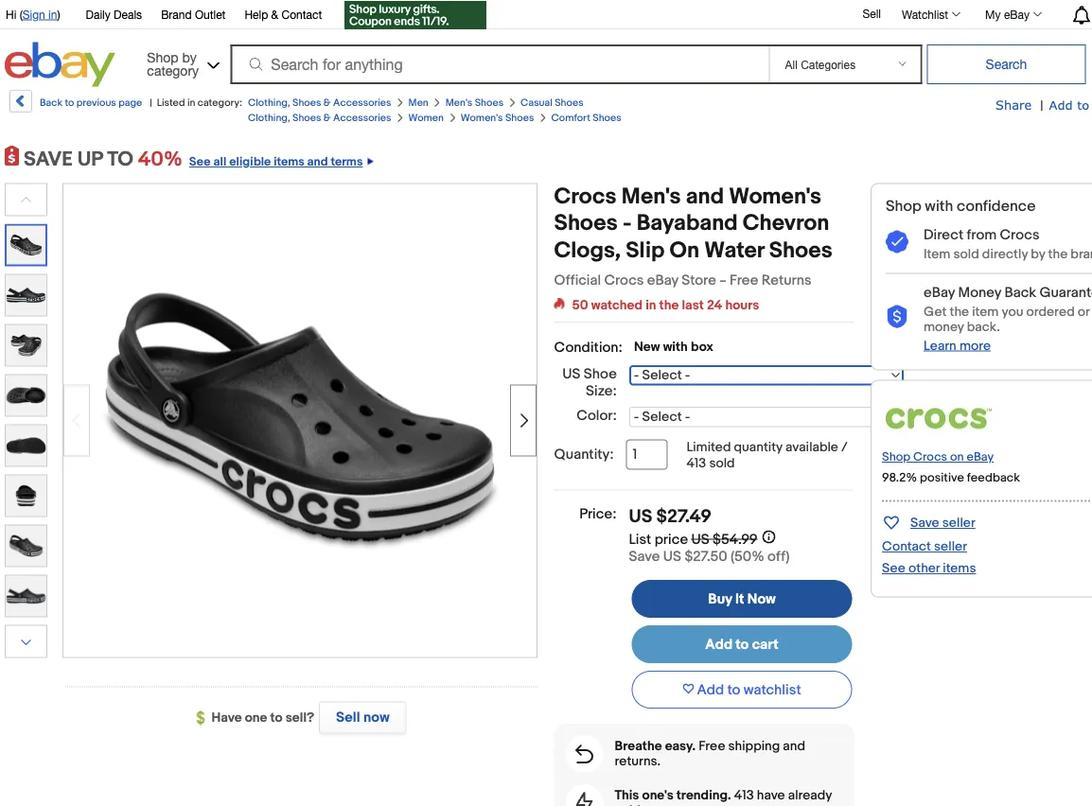 Task type: describe. For each thing, give the bounding box(es) containing it.
sold inside 'direct from crocs item sold directly by the bran'
[[954, 246, 980, 262]]

limited quantity available / 413 sold
[[687, 440, 848, 472]]

add for add to cart
[[706, 636, 733, 653]]

the inside crocs men's and women's shoes - bayaband chevron clogs, slip on water shoes "main content"
[[660, 297, 679, 313]]

us up the list
[[629, 506, 653, 528]]

other
[[909, 561, 940, 577]]

watchlist link
[[892, 3, 970, 26]]

help & contact
[[245, 8, 322, 21]]

account navigation
[[0, 0, 1093, 32]]

share button
[[996, 97, 1032, 114]]

picture 8 of 78 image
[[6, 576, 46, 617]]

see inside contact seller see other items
[[882, 561, 906, 577]]

sign
[[23, 8, 45, 21]]

have
[[757, 788, 786, 804]]

my
[[986, 8, 1001, 21]]

and for crocs
[[686, 183, 724, 210]]

us $27.49
[[629, 506, 712, 528]]

& for men
[[324, 97, 331, 109]]

in inside account navigation
[[48, 8, 57, 21]]

back to previous page
[[40, 97, 142, 109]]

shoes for casual shoes link
[[555, 97, 584, 109]]

one
[[245, 711, 267, 727]]

0 horizontal spatial women's
[[461, 112, 503, 124]]

brand outlet
[[161, 8, 226, 21]]

now
[[364, 710, 390, 727]]

shoe
[[584, 365, 617, 383]]

see other items link
[[882, 561, 977, 577]]

| listed in category:
[[150, 97, 242, 109]]

items inside 'see all eligible items and terms' 'link'
[[274, 155, 305, 169]]

men link
[[409, 97, 429, 109]]

to for watchlist
[[728, 682, 741, 699]]

see inside 'link'
[[189, 155, 211, 169]]

contact inside account navigation
[[282, 8, 322, 21]]

98.2% positive feedback
[[882, 470, 1021, 485]]

us inside us shoe size
[[563, 365, 581, 383]]

women's inside crocs men's and women's shoes - bayaband chevron clogs, slip on water shoes official crocs ebay store – free returns
[[729, 183, 822, 210]]

with for shop
[[925, 197, 954, 216]]

hours
[[726, 297, 760, 313]]

sold.
[[615, 803, 644, 807]]

official
[[554, 272, 601, 289]]

quantity
[[734, 440, 783, 456]]

breathe easy.
[[615, 739, 699, 755]]

this
[[615, 788, 640, 804]]

condition:
[[554, 339, 623, 356]]

to for previous
[[65, 97, 74, 109]]

us shoe size
[[563, 365, 617, 400]]

quantity:
[[554, 446, 614, 463]]

men's shoes link
[[446, 97, 504, 109]]

on
[[951, 450, 964, 465]]

picture 2 of 78 image
[[6, 275, 46, 316]]

$27.50
[[685, 548, 728, 565]]

shop with confidence
[[886, 197, 1036, 216]]

have one to sell?
[[212, 711, 315, 727]]

add inside share | add to
[[1050, 97, 1073, 112]]

ebay inside account navigation
[[1004, 8, 1030, 21]]

brand outlet link
[[161, 5, 226, 26]]

positive
[[920, 470, 965, 485]]

sell for sell
[[863, 7, 881, 20]]

men
[[409, 97, 429, 109]]

share
[[996, 97, 1032, 112]]

see all eligible items and terms
[[189, 155, 363, 169]]

crocs inside 'direct from crocs item sold directly by the bran'
[[1000, 226, 1040, 243]]

413 inside 413 have already sold.
[[735, 788, 754, 804]]

add to watchlist link
[[632, 671, 853, 709]]

with for new
[[663, 339, 688, 355]]

guarante
[[1040, 284, 1093, 301]]

money
[[959, 284, 1002, 301]]

easy.
[[665, 739, 696, 755]]

crocs men's and women's shoes - bayaband chevron clogs, slip on water shoes main content
[[554, 183, 904, 807]]

add to link
[[1050, 97, 1093, 114]]

up
[[77, 147, 103, 172]]

with details__icon image for this one's trending.
[[576, 792, 593, 807]]

add to watchlist
[[697, 682, 802, 699]]

help & contact link
[[245, 5, 322, 26]]

sold inside limited quantity available / 413 sold
[[710, 456, 735, 472]]

ebay right on
[[967, 450, 994, 465]]

and inside 'link'
[[307, 155, 328, 169]]

clothing, shoes & accessories link for women
[[248, 112, 392, 124]]

crocs up watched
[[604, 272, 644, 289]]

sell for sell now
[[336, 710, 360, 727]]

learn
[[924, 338, 957, 354]]

crocs up the positive
[[914, 450, 948, 465]]

seller for save
[[943, 515, 976, 532]]

shop by category button
[[139, 42, 224, 83]]

outlet
[[195, 8, 226, 21]]

to inside share | add to
[[1078, 97, 1090, 112]]

women link
[[409, 112, 444, 124]]

off)
[[768, 548, 790, 565]]

confidence
[[957, 197, 1036, 216]]

& for women
[[324, 112, 331, 124]]

0 horizontal spatial back
[[40, 97, 63, 109]]

ebay money back guarante get the item you ordered or  learn more
[[924, 284, 1093, 354]]

list
[[629, 531, 652, 548]]

price
[[655, 531, 689, 548]]

save seller
[[911, 515, 976, 532]]

category:
[[198, 97, 242, 109]]

women's shoes
[[461, 112, 534, 124]]

413 inside limited quantity available / 413 sold
[[687, 456, 707, 472]]

0 horizontal spatial |
[[150, 97, 152, 109]]

clothing, for women
[[248, 112, 290, 124]]

sign in link
[[23, 8, 57, 21]]

last
[[682, 297, 704, 313]]

contact inside contact seller see other items
[[882, 539, 932, 555]]

returns.
[[615, 754, 661, 770]]

women's shoes link
[[461, 112, 534, 124]]

my ebay
[[986, 8, 1030, 21]]

this one's trending.
[[615, 788, 735, 804]]

clothing, shoes & accessories link for men
[[248, 97, 392, 109]]

shoes for clothing, shoes & accessories link for men
[[293, 97, 321, 109]]

watchlist
[[902, 8, 949, 21]]

women
[[409, 112, 444, 124]]

accessories for men
[[333, 97, 392, 109]]

bran
[[1071, 246, 1093, 262]]

picture 6 of 78 image
[[6, 476, 46, 516]]

shop for shop by category
[[147, 49, 179, 65]]

free inside crocs men's and women's shoes - bayaband chevron clogs, slip on water shoes official crocs ebay store – free returns
[[730, 272, 759, 289]]

my ebay link
[[975, 3, 1051, 26]]

24
[[707, 297, 723, 313]]

daily
[[86, 8, 111, 21]]

in for | listed in category:
[[187, 97, 195, 109]]

all
[[213, 155, 227, 169]]

(
[[20, 8, 23, 21]]

hi
[[6, 8, 16, 21]]

men's shoes
[[446, 97, 504, 109]]



Task type: locate. For each thing, give the bounding box(es) containing it.
0 vertical spatial women's
[[461, 112, 503, 124]]

the left last
[[660, 297, 679, 313]]

crocs up directly
[[1000, 226, 1040, 243]]

back left the previous
[[40, 97, 63, 109]]

shoes for women's shoes link
[[506, 112, 534, 124]]

to
[[107, 147, 133, 172]]

the inside ebay money back guarante get the item you ordered or  learn more
[[950, 304, 970, 320]]

from
[[967, 226, 997, 243]]

0 horizontal spatial the
[[660, 297, 679, 313]]

in right watched
[[646, 297, 657, 313]]

clothing, right category: on the top of the page
[[248, 97, 290, 109]]

clothing, for men
[[248, 97, 290, 109]]

and for free
[[783, 739, 806, 755]]

0 vertical spatial in
[[48, 8, 57, 21]]

see left other
[[882, 561, 906, 577]]

1 horizontal spatial and
[[686, 183, 724, 210]]

1 horizontal spatial |
[[1041, 98, 1044, 114]]

1 horizontal spatial save
[[911, 515, 940, 532]]

in inside crocs men's and women's shoes - bayaband chevron clogs, slip on water shoes "main content"
[[646, 297, 657, 313]]

save inside crocs men's and women's shoes - bayaband chevron clogs, slip on water shoes "main content"
[[629, 548, 660, 565]]

cart
[[752, 636, 779, 653]]

1 vertical spatial items
[[943, 561, 977, 577]]

shoes for the 'comfort shoes' link
[[593, 112, 622, 124]]

to for cart
[[736, 636, 749, 653]]

0 vertical spatial see
[[189, 155, 211, 169]]

0 vertical spatial sell
[[863, 7, 881, 20]]

/
[[842, 440, 848, 456]]

now
[[748, 591, 776, 608]]

to right one
[[270, 711, 283, 727]]

shop left confidence
[[886, 197, 922, 216]]

1 vertical spatial save
[[629, 548, 660, 565]]

women's
[[461, 112, 503, 124], [729, 183, 822, 210]]

413 have already sold.
[[615, 788, 832, 807]]

clothing, up 'see all eligible items and terms' 'link'
[[248, 112, 290, 124]]

new
[[634, 339, 660, 355]]

save seller button
[[882, 512, 976, 533]]

by inside 'direct from crocs item sold directly by the bran'
[[1031, 246, 1046, 262]]

men's right men 'link'
[[446, 97, 473, 109]]

to right share
[[1078, 97, 1090, 112]]

sell now link
[[315, 702, 407, 734]]

save for save us $27.50 (50% off)
[[629, 548, 660, 565]]

0 horizontal spatial with
[[663, 339, 688, 355]]

98.2%
[[882, 470, 918, 485]]

shop by category
[[147, 49, 199, 78]]

1 vertical spatial &
[[324, 97, 331, 109]]

1 horizontal spatial sold
[[954, 246, 980, 262]]

with details__icon image for breathe easy.
[[576, 745, 594, 764]]

add right share
[[1050, 97, 1073, 112]]

2 clothing, from the top
[[248, 112, 290, 124]]

0 vertical spatial clothing,
[[248, 97, 290, 109]]

accessories for women
[[333, 112, 392, 124]]

1 horizontal spatial back
[[1005, 284, 1037, 301]]

shop down 'brand'
[[147, 49, 179, 65]]

1 horizontal spatial with
[[925, 197, 954, 216]]

crocs men's and women's shoes - bayaband chevron clogs, slip on water shoes - picture 1 of 78 image
[[63, 287, 537, 550]]

the left bran
[[1049, 246, 1068, 262]]

& inside account navigation
[[271, 8, 279, 21]]

back up you
[[1005, 284, 1037, 301]]

us left $27.50
[[664, 548, 682, 565]]

add down buy
[[706, 636, 733, 653]]

the inside 'direct from crocs item sold directly by the bran'
[[1049, 246, 1068, 262]]

store
[[682, 272, 717, 289]]

shop by category banner
[[0, 0, 1093, 92]]

| right share button
[[1041, 98, 1044, 114]]

1 vertical spatial free
[[699, 739, 726, 755]]

with details__icon image left the get
[[886, 306, 909, 329]]

0 vertical spatial add
[[1050, 97, 1073, 112]]

water
[[705, 237, 765, 264]]

1 vertical spatial seller
[[935, 539, 968, 555]]

1 horizontal spatial by
[[1031, 246, 1046, 262]]

feedback
[[967, 470, 1021, 485]]

the
[[1049, 246, 1068, 262], [660, 297, 679, 313], [950, 304, 970, 320]]

1 vertical spatial shop
[[886, 197, 922, 216]]

1 horizontal spatial contact
[[882, 539, 932, 555]]

)
[[57, 8, 60, 21]]

chevron
[[743, 210, 830, 237]]

by inside the shop by category
[[182, 49, 197, 65]]

sell
[[863, 7, 881, 20], [336, 710, 360, 727]]

shoes for men's shoes link
[[475, 97, 504, 109]]

sell inside account navigation
[[863, 7, 881, 20]]

see all eligible items and terms link
[[183, 147, 373, 172]]

ebay inside ebay money back guarante get the item you ordered or  learn more
[[924, 284, 955, 301]]

Quantity: text field
[[626, 440, 668, 470]]

women's up water
[[729, 183, 822, 210]]

and left terms
[[307, 155, 328, 169]]

1 horizontal spatial see
[[882, 561, 906, 577]]

shop inside the shop by category
[[147, 49, 179, 65]]

none submit inside shop by category banner
[[927, 45, 1086, 84]]

free shipping and returns.
[[615, 739, 806, 770]]

50 watched in the last 24 hours
[[572, 297, 760, 313]]

| inside share | add to
[[1041, 98, 1044, 114]]

sell?
[[286, 711, 315, 727]]

0 horizontal spatial free
[[699, 739, 726, 755]]

picture 7 of 78 image
[[6, 526, 46, 567]]

0 vertical spatial sold
[[954, 246, 980, 262]]

seller inside contact seller see other items
[[935, 539, 968, 555]]

clothing, shoes & accessories link
[[248, 97, 392, 109], [248, 112, 392, 124]]

and inside free shipping and returns.
[[783, 739, 806, 755]]

see
[[189, 155, 211, 169], [882, 561, 906, 577]]

men's inside crocs men's and women's shoes - bayaband chevron clogs, slip on water shoes official crocs ebay store – free returns
[[622, 183, 681, 210]]

0 horizontal spatial sold
[[710, 456, 735, 472]]

contact seller link
[[882, 539, 968, 555]]

to left the previous
[[65, 97, 74, 109]]

1 vertical spatial clothing, shoes & accessories link
[[248, 112, 392, 124]]

2 horizontal spatial in
[[646, 297, 657, 313]]

None submit
[[927, 45, 1086, 84]]

save us $27.50 (50% off)
[[629, 548, 790, 565]]

1 horizontal spatial items
[[943, 561, 977, 577]]

the right the get
[[950, 304, 970, 320]]

1 vertical spatial accessories
[[333, 112, 392, 124]]

watched
[[592, 297, 643, 313]]

1 vertical spatial 413
[[735, 788, 754, 804]]

box
[[691, 339, 714, 355]]

1 accessories from the top
[[333, 97, 392, 109]]

free inside free shipping and returns.
[[699, 739, 726, 755]]

1 vertical spatial women's
[[729, 183, 822, 210]]

with details__icon image for ebay money back guarante
[[886, 306, 909, 329]]

sold
[[954, 246, 980, 262], [710, 456, 735, 472]]

seller down save seller
[[935, 539, 968, 555]]

0 vertical spatial accessories
[[333, 97, 392, 109]]

back inside ebay money back guarante get the item you ordered or  learn more
[[1005, 284, 1037, 301]]

413 right quantity: text box
[[687, 456, 707, 472]]

sell left now on the left of the page
[[336, 710, 360, 727]]

item
[[924, 246, 951, 262]]

save inside button
[[911, 515, 940, 532]]

directly
[[983, 246, 1028, 262]]

0 vertical spatial by
[[182, 49, 197, 65]]

0 horizontal spatial contact
[[282, 8, 322, 21]]

1 vertical spatial with
[[663, 339, 688, 355]]

crocs
[[554, 183, 617, 210], [1000, 226, 1040, 243], [604, 272, 644, 289], [914, 450, 948, 465]]

items right eligible
[[274, 155, 305, 169]]

2 vertical spatial &
[[324, 112, 331, 124]]

1 clothing, from the top
[[248, 97, 290, 109]]

add to cart link
[[632, 626, 853, 664]]

us left shoe
[[563, 365, 581, 383]]

0 horizontal spatial by
[[182, 49, 197, 65]]

0 vertical spatial free
[[730, 272, 759, 289]]

save up "contact seller" link
[[911, 515, 940, 532]]

with details__icon image left "item" in the top right of the page
[[886, 231, 909, 254]]

with inside crocs men's and women's shoes - bayaband chevron clogs, slip on water shoes "main content"
[[663, 339, 688, 355]]

with left box
[[663, 339, 688, 355]]

1 vertical spatial clothing,
[[248, 112, 290, 124]]

casual shoes
[[521, 97, 584, 109]]

0 horizontal spatial sell
[[336, 710, 360, 727]]

page
[[119, 97, 142, 109]]

men's
[[446, 97, 473, 109], [622, 183, 681, 210]]

available
[[786, 440, 839, 456]]

picture 1 of 78 image
[[7, 226, 45, 265]]

shoes for clothing, shoes & accessories link associated with women
[[293, 112, 321, 124]]

1 horizontal spatial in
[[187, 97, 195, 109]]

$54.99
[[713, 531, 758, 548]]

2 vertical spatial shop
[[882, 450, 911, 465]]

sell inside sell now link
[[336, 710, 360, 727]]

2 clothing, shoes & accessories from the top
[[248, 112, 392, 124]]

$27.49
[[657, 506, 712, 528]]

new with box
[[634, 339, 714, 355]]

sell link
[[854, 7, 890, 20]]

1 vertical spatial add
[[706, 636, 733, 653]]

slip
[[626, 237, 665, 264]]

shop up 98.2%
[[882, 450, 911, 465]]

sell now
[[336, 710, 390, 727]]

ebay
[[1004, 8, 1030, 21], [647, 272, 679, 289], [924, 284, 955, 301], [967, 450, 994, 465]]

and right shipping
[[783, 739, 806, 755]]

picture 5 of 78 image
[[6, 426, 46, 466]]

seller inside button
[[943, 515, 976, 532]]

comfort shoes link
[[551, 112, 622, 124]]

in right listed on the left of page
[[187, 97, 195, 109]]

men's up the slip
[[622, 183, 681, 210]]

0 vertical spatial seller
[[943, 515, 976, 532]]

1 horizontal spatial men's
[[622, 183, 681, 210]]

and inside crocs men's and women's shoes - bayaband chevron clogs, slip on water shoes official crocs ebay store – free returns
[[686, 183, 724, 210]]

dollar sign image
[[196, 711, 212, 726]]

0 vertical spatial and
[[307, 155, 328, 169]]

1 horizontal spatial 413
[[735, 788, 754, 804]]

add down add to cart link at the bottom of the page
[[697, 682, 724, 699]]

to
[[65, 97, 74, 109], [1078, 97, 1090, 112], [736, 636, 749, 653], [728, 682, 741, 699], [270, 711, 283, 727]]

us down $27.49
[[692, 531, 710, 548]]

sold down from
[[954, 246, 980, 262]]

ebay right my at the right top of the page
[[1004, 8, 1030, 21]]

seller
[[943, 515, 976, 532], [935, 539, 968, 555]]

save for save seller
[[911, 515, 940, 532]]

0 vertical spatial back
[[40, 97, 63, 109]]

ebay inside crocs men's and women's shoes - bayaband chevron clogs, slip on water shoes official crocs ebay store – free returns
[[647, 272, 679, 289]]

accessories up terms
[[333, 112, 392, 124]]

40%
[[138, 147, 183, 172]]

2 vertical spatial and
[[783, 739, 806, 755]]

2 vertical spatial add
[[697, 682, 724, 699]]

2 clothing, shoes & accessories link from the top
[[248, 112, 392, 124]]

returns
[[762, 272, 812, 289]]

seller up "contact seller" link
[[943, 515, 976, 532]]

buy it now
[[709, 591, 776, 608]]

eligible
[[229, 155, 271, 169]]

price:
[[580, 506, 617, 523]]

clothing, shoes & accessories for women
[[248, 112, 392, 124]]

to left cart on the bottom right of page
[[736, 636, 749, 653]]

clothing, shoes & accessories for men
[[248, 97, 392, 109]]

items inside contact seller see other items
[[943, 561, 977, 577]]

item
[[973, 304, 999, 320]]

sell left watchlist
[[863, 7, 881, 20]]

1 clothing, shoes & accessories link from the top
[[248, 97, 392, 109]]

free
[[730, 272, 759, 289], [699, 739, 726, 755]]

1 horizontal spatial women's
[[729, 183, 822, 210]]

free right the –
[[730, 272, 759, 289]]

0 vertical spatial 413
[[687, 456, 707, 472]]

1 vertical spatial clothing, shoes & accessories
[[248, 112, 392, 124]]

1 vertical spatial men's
[[622, 183, 681, 210]]

Search for anything text field
[[233, 46, 765, 82]]

clothing, shoes & accessories
[[248, 97, 392, 109], [248, 112, 392, 124]]

0 horizontal spatial men's
[[446, 97, 473, 109]]

by
[[182, 49, 197, 65], [1031, 246, 1046, 262]]

0 vertical spatial shop
[[147, 49, 179, 65]]

| left listed on the left of page
[[150, 97, 152, 109]]

0 vertical spatial men's
[[446, 97, 473, 109]]

ebay up 50 watched in the last 24 hours
[[647, 272, 679, 289]]

daily deals
[[86, 8, 142, 21]]

sold up $27.49
[[710, 456, 735, 472]]

with up direct
[[925, 197, 954, 216]]

have
[[212, 711, 242, 727]]

with details__icon image left this
[[576, 792, 593, 807]]

1 horizontal spatial the
[[950, 304, 970, 320]]

in for 50 watched in the last 24 hours
[[646, 297, 657, 313]]

&
[[271, 8, 279, 21], [324, 97, 331, 109], [324, 112, 331, 124]]

size
[[586, 383, 613, 400]]

add to cart
[[706, 636, 779, 653]]

clothing,
[[248, 97, 290, 109], [248, 112, 290, 124]]

0 vertical spatial contact
[[282, 8, 322, 21]]

seller for contact
[[935, 539, 968, 555]]

get the coupon image
[[345, 1, 487, 29]]

learn more link
[[924, 338, 991, 354]]

shop crocs on ebay link
[[882, 450, 994, 465]]

back to previous page link
[[8, 90, 142, 127]]

clogs,
[[554, 237, 621, 264]]

contact right help at the top left of page
[[282, 8, 322, 21]]

0 horizontal spatial save
[[629, 548, 660, 565]]

to left watchlist
[[728, 682, 741, 699]]

with details__icon image for direct from crocs
[[886, 231, 909, 254]]

shop for shop crocs on ebay
[[882, 450, 911, 465]]

0 horizontal spatial see
[[189, 155, 211, 169]]

2 horizontal spatial and
[[783, 739, 806, 755]]

0 horizontal spatial items
[[274, 155, 305, 169]]

direct from crocs item sold directly by the bran
[[924, 226, 1093, 262]]

1 horizontal spatial free
[[730, 272, 759, 289]]

by right directly
[[1031, 246, 1046, 262]]

0 horizontal spatial 413
[[687, 456, 707, 472]]

items right other
[[943, 561, 977, 577]]

1 vertical spatial in
[[187, 97, 195, 109]]

contact up other
[[882, 539, 932, 555]]

category
[[147, 62, 199, 78]]

by down brand outlet link
[[182, 49, 197, 65]]

1 clothing, shoes & accessories from the top
[[248, 97, 392, 109]]

accessories left men 'link'
[[333, 97, 392, 109]]

with details__icon image left returns.
[[576, 745, 594, 764]]

0 vertical spatial &
[[271, 8, 279, 21]]

shop for shop with confidence
[[886, 197, 922, 216]]

already
[[788, 788, 832, 804]]

1 vertical spatial and
[[686, 183, 724, 210]]

0 vertical spatial clothing, shoes & accessories
[[248, 97, 392, 109]]

women's down men's shoes
[[461, 112, 503, 124]]

picture 3 of 78 image
[[6, 325, 46, 366]]

0 vertical spatial save
[[911, 515, 940, 532]]

you
[[1002, 304, 1024, 320]]

trending.
[[677, 788, 732, 804]]

1 vertical spatial back
[[1005, 284, 1037, 301]]

0 vertical spatial with
[[925, 197, 954, 216]]

0 horizontal spatial and
[[307, 155, 328, 169]]

0 vertical spatial items
[[274, 155, 305, 169]]

free right easy.
[[699, 739, 726, 755]]

1 horizontal spatial sell
[[863, 7, 881, 20]]

ebay up the get
[[924, 284, 955, 301]]

1 vertical spatial see
[[882, 561, 906, 577]]

2 horizontal spatial the
[[1049, 246, 1068, 262]]

add for add to watchlist
[[697, 682, 724, 699]]

save down us $27.49
[[629, 548, 660, 565]]

0 vertical spatial clothing, shoes & accessories link
[[248, 97, 392, 109]]

0 horizontal spatial in
[[48, 8, 57, 21]]

in right the sign
[[48, 8, 57, 21]]

2 vertical spatial in
[[646, 297, 657, 313]]

crocs left -
[[554, 183, 617, 210]]

2 accessories from the top
[[333, 112, 392, 124]]

and up on
[[686, 183, 724, 210]]

terms
[[331, 155, 363, 169]]

with details__icon image
[[886, 231, 909, 254], [886, 306, 909, 329], [576, 745, 594, 764], [576, 792, 593, 807]]

picture 4 of 78 image
[[6, 375, 46, 416]]

1 vertical spatial contact
[[882, 539, 932, 555]]

hi ( sign in )
[[6, 8, 60, 21]]

watchlist
[[744, 682, 802, 699]]

or
[[1078, 304, 1090, 320]]

see left all at the left top of the page
[[189, 155, 211, 169]]

413 left have
[[735, 788, 754, 804]]

1 vertical spatial sold
[[710, 456, 735, 472]]

1 vertical spatial by
[[1031, 246, 1046, 262]]

limited
[[687, 440, 731, 456]]

1 vertical spatial sell
[[336, 710, 360, 727]]



Task type: vqa. For each thing, say whether or not it's contained in the screenshot.
the bottom in
yes



